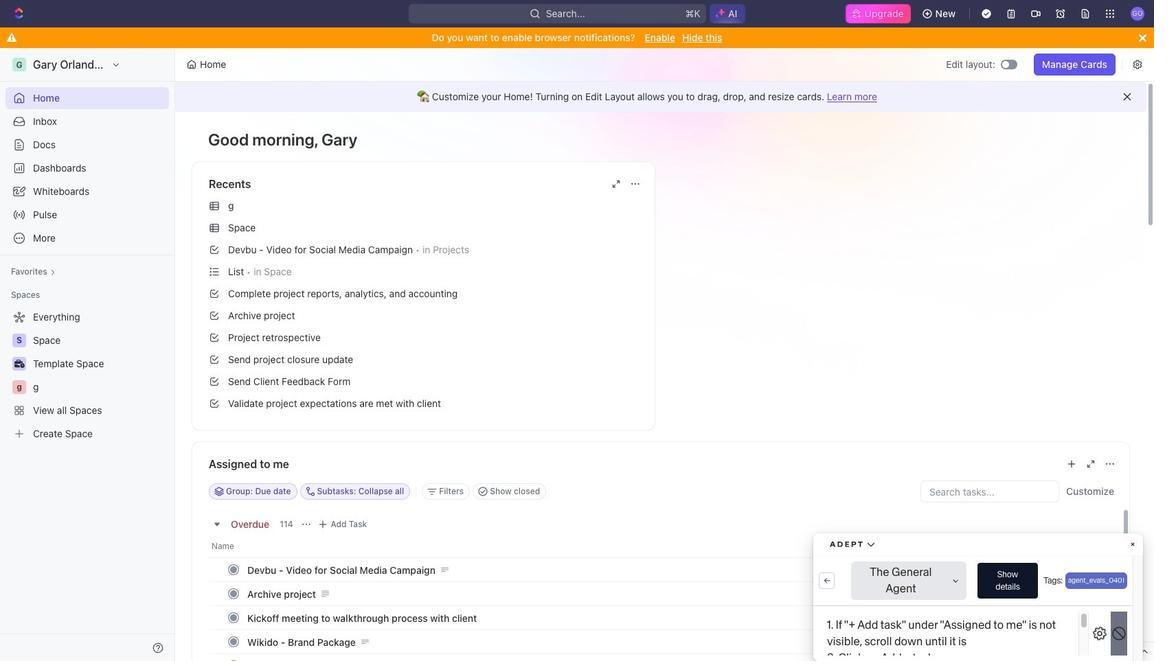 Task type: locate. For each thing, give the bounding box(es) containing it.
g, , element
[[12, 381, 26, 394]]

tree
[[5, 306, 169, 445]]

Search tasks... text field
[[921, 482, 1059, 502]]

tree inside sidebar navigation
[[5, 306, 169, 445]]

business time image
[[14, 360, 24, 368]]

alert
[[175, 82, 1147, 112]]



Task type: vqa. For each thing, say whether or not it's contained in the screenshot.
Gary Orlando's Workspace, , element
yes



Task type: describe. For each thing, give the bounding box(es) containing it.
sidebar navigation
[[0, 48, 178, 662]]

space, , element
[[12, 334, 26, 348]]

gary orlando's workspace, , element
[[12, 58, 26, 71]]



